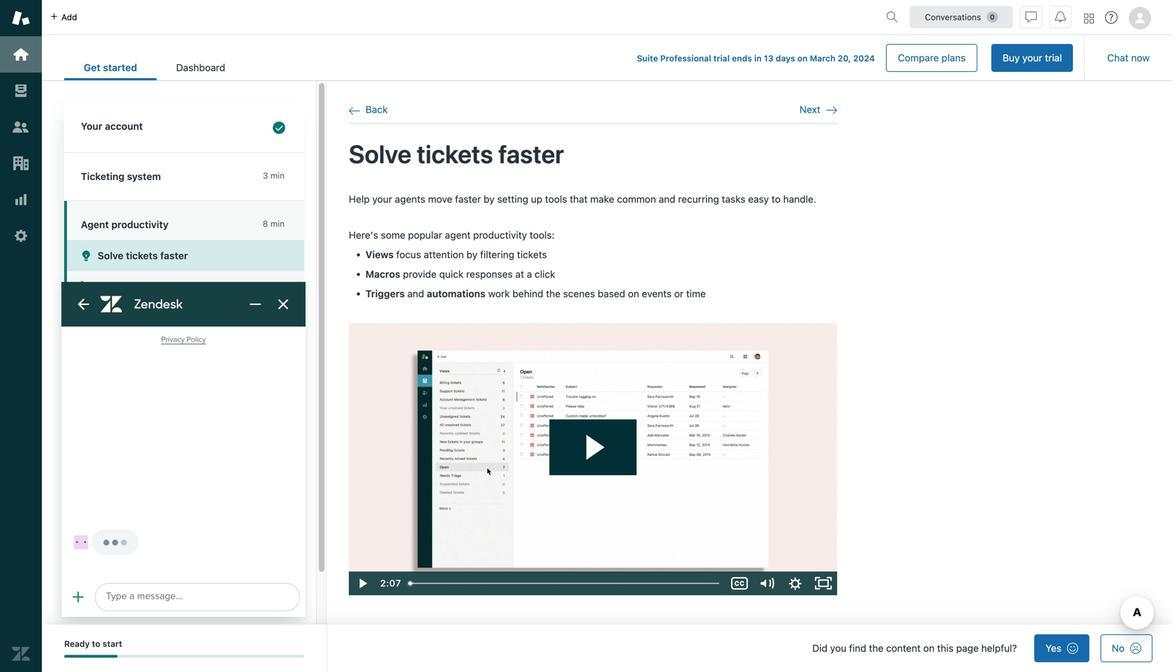 Task type: vqa. For each thing, say whether or not it's contained in the screenshot.
grid
no



Task type: describe. For each thing, give the bounding box(es) containing it.
agent productivity
[[81, 219, 169, 230]]

make
[[591, 193, 615, 205]]

min for system
[[271, 171, 285, 180]]

triggers
[[366, 288, 405, 299]]

faster inside button
[[160, 250, 188, 261]]

did you find the content on this page helpful?
[[813, 642, 1017, 654]]

reporting image
[[12, 191, 30, 209]]

content-title region
[[349, 138, 838, 170]]

click
[[535, 268, 556, 280]]

13
[[764, 53, 774, 63]]

on inside section
[[798, 53, 808, 63]]

ready
[[64, 639, 90, 649]]

system
[[127, 171, 161, 182]]

account
[[105, 120, 143, 132]]

agent
[[445, 229, 471, 241]]

buy your trial button
[[992, 44, 1074, 72]]

get
[[84, 62, 100, 73]]

buy
[[1003, 52, 1020, 64]]

organizations image
[[12, 154, 30, 172]]

chat now
[[1108, 52, 1150, 64]]

responses inside button
[[161, 312, 208, 324]]

solve inside button
[[98, 250, 124, 261]]

progress bar image
[[64, 655, 118, 658]]

next
[[800, 104, 821, 115]]

popular
[[408, 229, 442, 241]]

up
[[531, 193, 543, 205]]

ready to start
[[64, 639, 122, 649]]

zendesk image
[[12, 645, 30, 663]]

add
[[61, 12, 77, 22]]

did
[[813, 642, 828, 654]]

tasks
[[722, 193, 746, 205]]

attention
[[424, 249, 464, 260]]

no button
[[1101, 634, 1153, 662]]

conversations button
[[910, 6, 1013, 28]]

based
[[598, 288, 626, 299]]

back
[[366, 104, 388, 115]]

filter your ticket queue
[[98, 281, 201, 292]]

3 min
[[263, 171, 285, 180]]

time
[[687, 288, 706, 299]]

dashboard tab
[[157, 54, 245, 80]]

that
[[570, 193, 588, 205]]

region containing help your agents move faster by setting up tools that make common and recurring tasks easy to handle.
[[349, 192, 838, 595]]

3
[[263, 171, 268, 180]]

zendesk support image
[[12, 9, 30, 27]]

help your agents move faster by setting up tools that make common and recurring tasks easy to handle.
[[349, 193, 817, 205]]

views image
[[12, 82, 30, 100]]

solve tickets faster inside content-title region
[[349, 139, 564, 168]]

next button
[[800, 103, 838, 116]]

use prepared responses button
[[67, 302, 304, 333]]

provide
[[403, 268, 437, 280]]

ticket
[[146, 281, 171, 292]]

suite
[[637, 53, 658, 63]]

your
[[81, 120, 102, 132]]

queue
[[173, 281, 201, 292]]

here's some popular agent productivity tools:
[[349, 229, 555, 241]]

filter
[[98, 281, 120, 292]]

the inside region
[[546, 288, 561, 299]]

start
[[103, 639, 122, 649]]

common
[[617, 193, 656, 205]]

this
[[938, 642, 954, 654]]

days
[[776, 53, 795, 63]]

tickets inside content-title region
[[417, 139, 493, 168]]

move
[[428, 193, 453, 205]]

views focus attention by filtering tickets
[[366, 249, 547, 260]]

find
[[849, 642, 867, 654]]

quick
[[439, 268, 464, 280]]

back button
[[349, 103, 388, 116]]

min for productivity
[[271, 219, 285, 229]]

scenes
[[563, 288, 595, 299]]

automate repeat actions button
[[67, 333, 304, 364]]

8
[[263, 219, 268, 229]]

your for buy
[[1023, 52, 1043, 64]]

get help image
[[1106, 11, 1118, 24]]

productivity inside region
[[473, 229, 527, 241]]

buy your trial
[[1003, 52, 1062, 64]]

add button
[[42, 0, 85, 34]]

2 heading from the top
[[64, 418, 304, 466]]

to inside region
[[772, 193, 781, 205]]

1 horizontal spatial the
[[869, 642, 884, 654]]

no
[[1112, 642, 1125, 654]]

helpful?
[[982, 642, 1017, 654]]

easy
[[748, 193, 769, 205]]

1 horizontal spatial responses
[[466, 268, 513, 280]]

at
[[516, 268, 524, 280]]

help
[[349, 193, 370, 205]]

page
[[957, 642, 979, 654]]

filtering
[[480, 249, 515, 260]]

prepared
[[118, 312, 159, 324]]



Task type: locate. For each thing, give the bounding box(es) containing it.
tickets inside solve tickets faster button
[[126, 250, 158, 261]]

or
[[675, 288, 684, 299]]

the down click
[[546, 288, 561, 299]]

get started image
[[12, 45, 30, 64]]

yes
[[1046, 642, 1062, 654]]

trial left ends
[[714, 53, 730, 63]]

the
[[546, 288, 561, 299], [869, 642, 884, 654]]

2 min from the top
[[271, 219, 285, 229]]

now
[[1132, 52, 1150, 64]]

tools:
[[530, 229, 555, 241]]

min right 8
[[271, 219, 285, 229]]

tab list
[[64, 54, 245, 80]]

2 vertical spatial faster
[[160, 250, 188, 261]]

get started
[[84, 62, 137, 73]]

0 horizontal spatial on
[[628, 288, 639, 299]]

march
[[810, 53, 836, 63]]

2 vertical spatial your
[[123, 281, 143, 292]]

20,
[[838, 53, 851, 63]]

0 vertical spatial solve
[[349, 139, 412, 168]]

responses down the filtering
[[466, 268, 513, 280]]

solve
[[349, 139, 412, 168], [98, 250, 124, 261]]

productivity inside heading
[[111, 219, 169, 230]]

zendesk products image
[[1085, 14, 1094, 23]]

1 horizontal spatial on
[[798, 53, 808, 63]]

1 vertical spatial your
[[372, 193, 392, 205]]

on left this
[[924, 642, 935, 654]]

tab list containing get started
[[64, 54, 245, 80]]

notifications image
[[1055, 12, 1067, 23]]

1 vertical spatial faster
[[455, 193, 481, 205]]

yes button
[[1035, 634, 1090, 662]]

main element
[[0, 0, 42, 672]]

0 horizontal spatial your
[[123, 281, 143, 292]]

triggers and automations work behind the scenes based on events or time
[[366, 288, 706, 299]]

trial for your
[[1045, 52, 1062, 64]]

plans
[[942, 52, 966, 64]]

1 horizontal spatial trial
[[1045, 52, 1062, 64]]

chat now button
[[1097, 44, 1161, 72]]

0 vertical spatial by
[[484, 193, 495, 205]]

1 vertical spatial solve tickets faster
[[98, 250, 188, 261]]

0 horizontal spatial productivity
[[111, 219, 169, 230]]

tickets up "filter your ticket queue"
[[126, 250, 158, 261]]

4 heading from the top
[[64, 514, 304, 563]]

section containing compare plans
[[256, 44, 1074, 72]]

1 vertical spatial min
[[271, 219, 285, 229]]

1 vertical spatial and
[[408, 288, 424, 299]]

tools
[[545, 193, 567, 205]]

0 vertical spatial responses
[[466, 268, 513, 280]]

5 heading from the top
[[64, 563, 304, 611]]

your inside buy your trial button
[[1023, 52, 1043, 64]]

compare
[[898, 52, 939, 64]]

0 vertical spatial faster
[[499, 139, 564, 168]]

your right help
[[372, 193, 392, 205]]

productivity up the filtering
[[473, 229, 527, 241]]

1 horizontal spatial your
[[372, 193, 392, 205]]

your right filter
[[123, 281, 143, 292]]

solve tickets faster up move
[[349, 139, 564, 168]]

the right find
[[869, 642, 884, 654]]

on right days
[[798, 53, 808, 63]]

compare plans
[[898, 52, 966, 64]]

progress-bar progress bar
[[64, 655, 304, 658]]

faster right move
[[455, 193, 481, 205]]

macros
[[366, 268, 400, 280]]

2 horizontal spatial on
[[924, 642, 935, 654]]

button displays agent's chat status as invisible. image
[[1026, 12, 1037, 23]]

content
[[887, 642, 921, 654]]

use
[[98, 312, 115, 324]]

1 min from the top
[[271, 171, 285, 180]]

productivity
[[111, 219, 169, 230], [473, 229, 527, 241]]

a
[[527, 268, 532, 280]]

0 horizontal spatial solve tickets faster
[[98, 250, 188, 261]]

1 horizontal spatial productivity
[[473, 229, 527, 241]]

and
[[659, 193, 676, 205], [408, 288, 424, 299]]

2 horizontal spatial faster
[[499, 139, 564, 168]]

dashboard
[[176, 62, 225, 73]]

0 horizontal spatial faster
[[160, 250, 188, 261]]

March 20, 2024 text field
[[810, 53, 875, 63]]

trial inside button
[[1045, 52, 1062, 64]]

your for filter
[[123, 281, 143, 292]]

min
[[271, 171, 285, 180], [271, 219, 285, 229]]

setting
[[497, 193, 529, 205]]

trial down notifications image
[[1045, 52, 1062, 64]]

your account
[[81, 120, 143, 132]]

8 min
[[263, 219, 285, 229]]

behind
[[513, 288, 544, 299]]

2 horizontal spatial tickets
[[517, 249, 547, 260]]

by
[[484, 193, 495, 205], [467, 249, 478, 260]]

0 vertical spatial to
[[772, 193, 781, 205]]

here's
[[349, 229, 378, 241]]

solve tickets faster button
[[67, 240, 304, 271]]

on right based
[[628, 288, 639, 299]]

min right 3
[[271, 171, 285, 180]]

work
[[488, 288, 510, 299]]

on inside region
[[628, 288, 639, 299]]

solve tickets faster
[[349, 139, 564, 168], [98, 250, 188, 261]]

admin image
[[12, 227, 30, 245]]

section
[[256, 44, 1074, 72]]

solve inside content-title region
[[349, 139, 412, 168]]

by up macros provide quick responses at a click
[[467, 249, 478, 260]]

1 vertical spatial on
[[628, 288, 639, 299]]

agent
[[81, 219, 109, 230]]

professional
[[661, 53, 712, 63]]

events
[[642, 288, 672, 299]]

automate
[[98, 343, 141, 355]]

min inside agent productivity heading
[[271, 219, 285, 229]]

views
[[366, 249, 394, 260]]

agent productivity heading
[[64, 201, 304, 240]]

footer
[[42, 625, 1173, 672]]

tickets up move
[[417, 139, 493, 168]]

productivity right agent
[[111, 219, 169, 230]]

0 horizontal spatial the
[[546, 288, 561, 299]]

solve down back
[[349, 139, 412, 168]]

solve up filter
[[98, 250, 124, 261]]

to
[[772, 193, 781, 205], [92, 639, 100, 649]]

0 horizontal spatial tickets
[[126, 250, 158, 261]]

1 horizontal spatial solve tickets faster
[[349, 139, 564, 168]]

1 vertical spatial to
[[92, 639, 100, 649]]

0 horizontal spatial and
[[408, 288, 424, 299]]

by left setting
[[484, 193, 495, 205]]

1 horizontal spatial solve
[[349, 139, 412, 168]]

3 heading from the top
[[64, 466, 304, 514]]

1 vertical spatial responses
[[161, 312, 208, 324]]

faster up up
[[499, 139, 564, 168]]

recurring
[[678, 193, 719, 205]]

heading
[[64, 370, 304, 418], [64, 418, 304, 466], [64, 466, 304, 514], [64, 514, 304, 563], [64, 563, 304, 611]]

video thumbnail image
[[349, 323, 838, 595], [349, 323, 838, 595]]

automate repeat actions
[[98, 343, 208, 355]]

solve tickets faster up "filter your ticket queue"
[[98, 250, 188, 261]]

and down provide
[[408, 288, 424, 299]]

faster inside region
[[455, 193, 481, 205]]

use prepared responses
[[98, 312, 208, 324]]

faster up filter your ticket queue button in the left of the page
[[160, 250, 188, 261]]

2 horizontal spatial your
[[1023, 52, 1043, 64]]

actions
[[175, 343, 208, 355]]

focus
[[396, 249, 421, 260]]

0 vertical spatial min
[[271, 171, 285, 180]]

0 vertical spatial on
[[798, 53, 808, 63]]

0 horizontal spatial by
[[467, 249, 478, 260]]

footer containing did you find the content on this page helpful?
[[42, 625, 1173, 672]]

tickets
[[417, 139, 493, 168], [517, 249, 547, 260], [126, 250, 158, 261]]

your
[[1023, 52, 1043, 64], [372, 193, 392, 205], [123, 281, 143, 292]]

1 horizontal spatial tickets
[[417, 139, 493, 168]]

on
[[798, 53, 808, 63], [628, 288, 639, 299], [924, 642, 935, 654]]

tickets up a at the left
[[517, 249, 547, 260]]

0 horizontal spatial to
[[92, 639, 100, 649]]

trial
[[1045, 52, 1062, 64], [714, 53, 730, 63]]

customers image
[[12, 118, 30, 136]]

1 vertical spatial solve
[[98, 250, 124, 261]]

region
[[349, 192, 838, 595]]

ends
[[732, 53, 752, 63]]

0 vertical spatial solve tickets faster
[[349, 139, 564, 168]]

compare plans button
[[886, 44, 978, 72]]

video element
[[349, 323, 838, 595]]

1 horizontal spatial and
[[659, 193, 676, 205]]

1 horizontal spatial by
[[484, 193, 495, 205]]

your inside region
[[372, 193, 392, 205]]

to right easy
[[772, 193, 781, 205]]

in
[[755, 53, 762, 63]]

0 horizontal spatial responses
[[161, 312, 208, 324]]

your for help
[[372, 193, 392, 205]]

tickets inside region
[[517, 249, 547, 260]]

and right 'common'
[[659, 193, 676, 205]]

1 horizontal spatial faster
[[455, 193, 481, 205]]

your inside filter your ticket queue button
[[123, 281, 143, 292]]

2 vertical spatial on
[[924, 642, 935, 654]]

chat
[[1108, 52, 1129, 64]]

handle.
[[784, 193, 817, 205]]

solve tickets faster inside button
[[98, 250, 188, 261]]

0 vertical spatial and
[[659, 193, 676, 205]]

1 horizontal spatial to
[[772, 193, 781, 205]]

ticketing system
[[81, 171, 161, 182]]

to up progress bar image
[[92, 639, 100, 649]]

macros provide quick responses at a click
[[366, 268, 556, 280]]

0 horizontal spatial trial
[[714, 53, 730, 63]]

your right buy
[[1023, 52, 1043, 64]]

responses up the automate repeat actions button
[[161, 312, 208, 324]]

trial for professional
[[714, 53, 730, 63]]

ticketing
[[81, 171, 125, 182]]

faster inside content-title region
[[499, 139, 564, 168]]

started
[[103, 62, 137, 73]]

agents
[[395, 193, 426, 205]]

1 vertical spatial by
[[467, 249, 478, 260]]

0 horizontal spatial solve
[[98, 250, 124, 261]]

filter your ticket queue button
[[67, 271, 304, 302]]

automations
[[427, 288, 486, 299]]

0 vertical spatial the
[[546, 288, 561, 299]]

1 vertical spatial the
[[869, 642, 884, 654]]

suite professional trial ends in 13 days on march 20, 2024
[[637, 53, 875, 63]]

your account button
[[64, 103, 302, 152]]

0 vertical spatial your
[[1023, 52, 1043, 64]]

conversations
[[925, 12, 982, 22]]

you
[[831, 642, 847, 654]]

repeat
[[144, 343, 173, 355]]

1 heading from the top
[[64, 370, 304, 418]]



